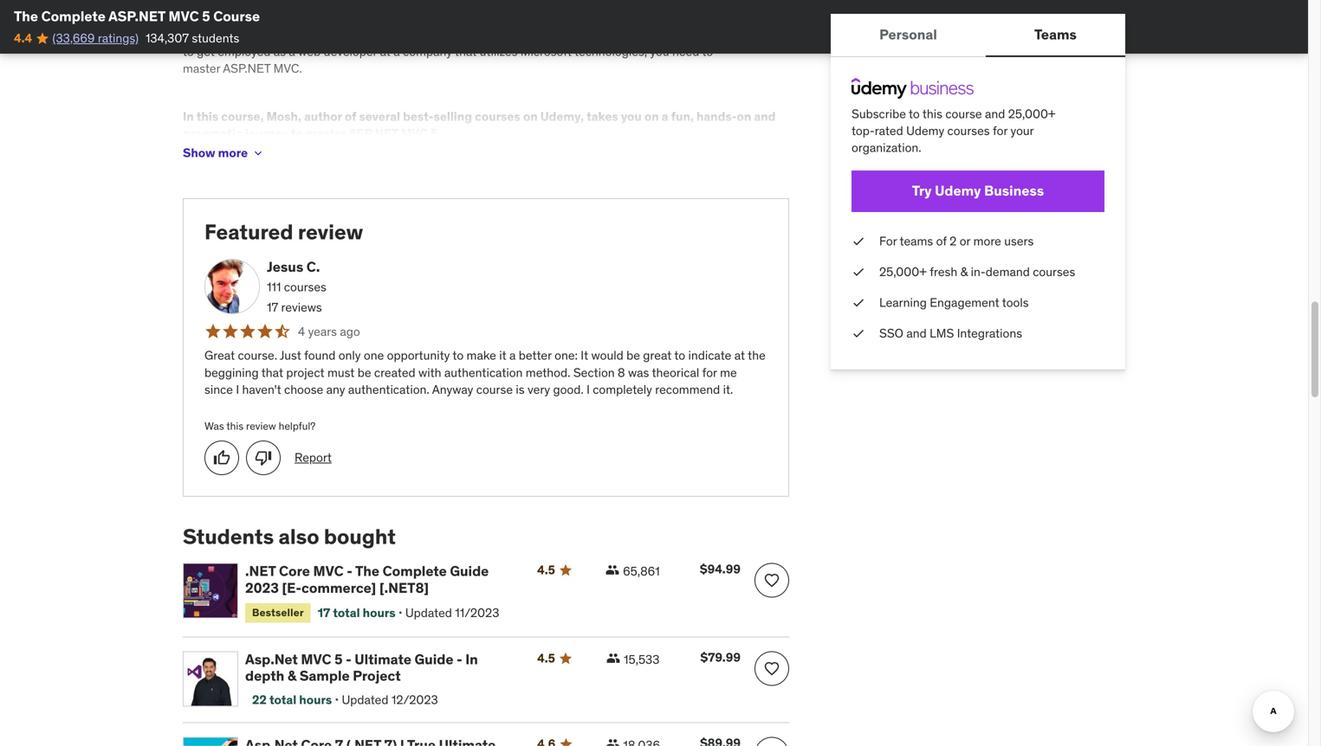 Task type: describe. For each thing, give the bounding box(es) containing it.
show more
[[183, 145, 248, 161]]

completely
[[593, 382, 652, 398]]

1 vertical spatial 17
[[318, 606, 330, 621]]

very
[[528, 382, 550, 398]]

of inside the in this course, mosh, author of several best-selling courses on udemy, takes you on a fun, hands-on and pragmatic journey to master asp.net mvc 5.
[[345, 109, 356, 124]]

me
[[720, 365, 737, 381]]

jesus contreras image
[[204, 259, 260, 314]]

- for ultimate
[[346, 651, 352, 669]]

asp.net mvc 5 - ultimate guide - in depth & sample project
[[245, 651, 478, 685]]

wishlist image for .net core mvc - the complete guide 2023 [e-commerce] [.net8]
[[763, 572, 781, 590]]

make
[[467, 348, 496, 364]]

dynamic,
[[497, 10, 546, 25]]

1 horizontal spatial microsoft
[[588, 27, 639, 42]]

was
[[628, 365, 649, 381]]

xsmall image left 15,533
[[607, 652, 620, 666]]

updated for updated 12/2023
[[342, 692, 389, 708]]

0 horizontal spatial 25,000+
[[879, 264, 927, 280]]

students also bought
[[183, 524, 396, 550]]

complete inside .net core mvc - the complete guide 2023 [e-commerce] [.net8]
[[383, 563, 447, 581]]

developers
[[493, 27, 552, 42]]

1 vertical spatial be
[[358, 365, 371, 381]]

great course. just found only one opportunity to make it a better one: it would be great to indicate at the beggining that project must be created with authentication method. section 8 was theorical for me since i haven't choose any authentication. anyway course is very good. i completely recommend it.
[[204, 348, 766, 398]]

in inside the in this course, mosh, author of several best-selling courses on udemy, takes you on a fun, hands-on and pragmatic journey to master asp.net mvc 5.
[[183, 109, 194, 124]]

selling courses
[[434, 109, 520, 124]]

indicate
[[688, 348, 732, 364]]

master asp.net mvc.
[[183, 61, 302, 76]]

the inside .net core mvc - the complete guide 2023 [e-commerce] [.net8]
[[355, 563, 379, 581]]

users
[[1004, 233, 1034, 249]]

jesus c. 111 courses 17 reviews
[[267, 258, 327, 315]]

that inside 'great course. just found only one opportunity to make it a better one: it would be great to indicate at the beggining that project must be created with authentication method. section 8 was theorical for me since i haven't choose any authentication. anyway course is very good. i completely recommend it.'
[[261, 365, 283, 381]]

reviews
[[281, 300, 322, 315]]

mvc inside the asp.net mvc is a server-side web framework for building dynamic, data-driven web applications. since its first release in 2009, it has gained a lot of popularity amongst developers using microsoft technologies. if you want to get employed as a web developer at a company that utilizes microsoft technologies, you need to master asp.net mvc.
[[233, 10, 259, 25]]

release
[[183, 27, 222, 42]]

recommend
[[655, 382, 720, 398]]

guide inside .net core mvc - the complete guide 2023 [e-commerce] [.net8]
[[450, 563, 489, 581]]

several
[[359, 109, 400, 124]]

just
[[280, 348, 301, 364]]

lms
[[930, 326, 954, 341]]

mvc inside 'asp.net mvc 5 - ultimate guide - in depth & sample project'
[[301, 651, 331, 669]]

1 on from the left
[[523, 109, 538, 124]]

hours for 22 total hours
[[299, 692, 332, 708]]

project
[[353, 668, 401, 685]]

$94.99
[[700, 562, 741, 578]]

0 horizontal spatial review
[[246, 420, 276, 433]]

of inside the asp.net mvc is a server-side web framework for building dynamic, data-driven web applications. since its first release in 2009, it has gained a lot of popularity amongst developers using microsoft technologies. if you want to get employed as a web developer at a company that utilizes microsoft technologies, you need to master asp.net mvc.
[[372, 27, 382, 42]]

it inside 'great course. just found only one opportunity to make it a better one: it would be great to indicate at the beggining that project must be created with authentication method. section 8 was theorical for me since i haven't choose any authentication. anyway course is very good. i completely recommend it.'
[[499, 348, 507, 364]]

server-
[[283, 10, 321, 25]]

4.4
[[14, 30, 32, 46]]

it.
[[723, 382, 733, 398]]

asp.net mvc
[[348, 126, 428, 141]]

fresh
[[930, 264, 958, 280]]

guide inside 'asp.net mvc 5 - ultimate guide - in depth & sample project'
[[415, 651, 454, 669]]

personal
[[879, 25, 937, 43]]

updated 11/2023
[[405, 606, 499, 621]]

$79.99
[[701, 650, 741, 666]]

1 horizontal spatial be
[[626, 348, 640, 364]]

total for 22
[[269, 692, 296, 708]]

since
[[711, 10, 742, 25]]

driven
[[578, 10, 612, 25]]

want
[[749, 27, 776, 42]]

ago
[[340, 324, 360, 340]]

to left the make
[[453, 348, 464, 364]]

c.
[[306, 258, 320, 276]]

lot
[[355, 27, 369, 42]]

1 vertical spatial microsoft
[[521, 44, 572, 59]]

xsmall image for learning
[[852, 295, 866, 312]]

for
[[879, 233, 897, 249]]

master
[[306, 126, 346, 141]]

technologies,
[[575, 44, 647, 59]]

engagement
[[930, 295, 1000, 311]]

2 i from the left
[[587, 382, 590, 398]]

xsmall image inside the show more button
[[251, 146, 265, 160]]

4
[[298, 324, 305, 340]]

subscribe to this course and 25,000+ top‑rated udemy courses for your organization.
[[852, 106, 1056, 156]]

report button
[[295, 450, 332, 467]]

integrations
[[957, 326, 1022, 341]]

featured
[[204, 219, 293, 245]]

hands-
[[697, 109, 737, 124]]

was this review helpful?
[[204, 420, 316, 433]]

try udemy business
[[912, 182, 1044, 200]]

.net core mvc - the complete guide 2023 [e-commerce] [.net8] link
[[245, 563, 516, 597]]

this for in this course, mosh, author of several best-selling courses on udemy, takes you on a fun, hands-on and pragmatic journey to master asp.net mvc 5.
[[196, 109, 218, 124]]

1 vertical spatial more
[[974, 233, 1001, 249]]

in inside 'asp.net mvc 5 - ultimate guide - in depth & sample project'
[[465, 651, 478, 669]]

in-
[[971, 264, 986, 280]]

first
[[761, 10, 782, 25]]

[e-
[[282, 579, 302, 597]]

1 horizontal spatial and
[[907, 326, 927, 341]]

found
[[304, 348, 336, 364]]

must
[[327, 365, 355, 381]]

need
[[672, 44, 699, 59]]

opportunity
[[387, 348, 450, 364]]

better
[[519, 348, 552, 364]]

the
[[748, 348, 766, 364]]

sso and lms integrations
[[879, 326, 1022, 341]]

is inside the asp.net mvc is a server-side web framework for building dynamic, data-driven web applications. since its first release in 2009, it has gained a lot of popularity amongst developers using microsoft technologies. if you want to get employed as a web developer at a company that utilizes microsoft technologies, you need to master asp.net mvc.
[[262, 10, 271, 25]]

that inside the asp.net mvc is a server-side web framework for building dynamic, data-driven web applications. since its first release in 2009, it has gained a lot of popularity amongst developers using microsoft technologies. if you want to get employed as a web developer at a company that utilizes microsoft technologies, you need to master asp.net mvc.
[[455, 44, 477, 59]]

the complete asp.net mvc 5 course
[[14, 7, 260, 25]]

udemy,
[[540, 109, 584, 124]]

best-
[[403, 109, 434, 124]]

- down updated 11/2023 at the left bottom of page
[[457, 651, 462, 669]]

author
[[304, 109, 342, 124]]

15,533
[[624, 652, 660, 668]]

2 horizontal spatial courses
[[1033, 264, 1075, 280]]

total for 17
[[333, 606, 360, 621]]

fun,
[[671, 109, 694, 124]]

as
[[274, 44, 286, 59]]

if
[[717, 27, 724, 42]]

2023
[[245, 579, 279, 597]]

one:
[[555, 348, 578, 364]]

[.net8]
[[379, 579, 429, 597]]

good.
[[553, 382, 584, 398]]

technologies.
[[642, 27, 714, 42]]

data-
[[549, 10, 578, 25]]

teams button
[[986, 14, 1125, 55]]

for inside the asp.net mvc is a server-side web framework for building dynamic, data-driven web applications. since its first release in 2009, it has gained a lot of popularity amongst developers using microsoft technologies. if you want to get employed as a web developer at a company that utilizes microsoft technologies, you need to master asp.net mvc.
[[433, 10, 448, 25]]

sso
[[879, 326, 904, 341]]

report
[[295, 450, 332, 466]]

tab list containing personal
[[831, 14, 1125, 57]]

1 vertical spatial you
[[650, 44, 669, 59]]

also
[[279, 524, 319, 550]]

to inside the subscribe to this course and 25,000+ top‑rated udemy courses for your organization.
[[909, 106, 920, 122]]

hours for 17 total hours
[[363, 606, 396, 621]]

theorical
[[652, 365, 699, 381]]



Task type: vqa. For each thing, say whether or not it's contained in the screenshot.
Top
no



Task type: locate. For each thing, give the bounding box(es) containing it.
xsmall image
[[251, 146, 265, 160], [852, 325, 866, 342], [606, 564, 620, 578], [606, 738, 620, 747]]

11/2023
[[455, 606, 499, 621]]

hours down .net core mvc - the complete guide 2023 [e-commerce] [.net8] link
[[363, 606, 396, 621]]

0 vertical spatial 17
[[267, 300, 278, 315]]

.net
[[245, 563, 276, 581]]

1 horizontal spatial &
[[961, 264, 968, 280]]

0 horizontal spatial this
[[196, 109, 218, 124]]

22
[[252, 692, 267, 708]]

1 horizontal spatial is
[[516, 382, 525, 398]]

on left udemy,
[[523, 109, 538, 124]]

section
[[573, 365, 615, 381]]

a left lot
[[345, 27, 352, 42]]

1 vertical spatial at
[[734, 348, 745, 364]]

this down the "udemy business" image
[[923, 106, 943, 122]]

that down amongst
[[455, 44, 477, 59]]

that up haven't on the left
[[261, 365, 283, 381]]

course down authentication
[[476, 382, 513, 398]]

is left very at left
[[516, 382, 525, 398]]

0 vertical spatial udemy
[[906, 123, 945, 139]]

pragmatic
[[183, 126, 242, 141]]

1 horizontal spatial asp.net
[[183, 10, 230, 25]]

it
[[581, 348, 588, 364]]

1 vertical spatial 4.5
[[537, 651, 555, 667]]

and right the 'hands-'
[[754, 109, 776, 124]]

asp.net up release
[[183, 10, 230, 25]]

wishlist image right '$94.99'
[[763, 572, 781, 590]]

0 horizontal spatial it
[[273, 27, 281, 42]]

- down bought
[[347, 563, 352, 581]]

of
[[372, 27, 382, 42], [345, 109, 356, 124], [936, 233, 947, 249]]

0 horizontal spatial is
[[262, 10, 271, 25]]

course,
[[221, 109, 264, 124]]

2 on from the left
[[645, 109, 659, 124]]

xsmall image
[[852, 233, 866, 250], [852, 264, 866, 281], [852, 295, 866, 312], [607, 652, 620, 666]]

0 horizontal spatial more
[[218, 145, 248, 161]]

0 vertical spatial review
[[298, 219, 363, 245]]

wishlist image
[[763, 572, 781, 590], [763, 661, 781, 678]]

25,000+ inside the subscribe to this course and 25,000+ top‑rated udemy courses for your organization.
[[1008, 106, 1056, 122]]

mvc up 2009,
[[233, 10, 259, 25]]

course inside 'great course. just found only one opportunity to make it a better one: it would be great to indicate at the beggining that project must be created with authentication method. section 8 was theorical for me since i haven't choose any authentication. anyway course is very good. i completely recommend it.'
[[476, 382, 513, 398]]

udemy right try
[[935, 182, 981, 200]]

teams
[[1034, 25, 1077, 43]]

xsmall image left "fresh"
[[852, 264, 866, 281]]

core
[[279, 563, 310, 581]]

a right as
[[289, 44, 295, 59]]

0 horizontal spatial that
[[261, 365, 283, 381]]

asp.net mvc 5 - ultimate guide - in depth & sample project link
[[245, 651, 516, 685]]

1 horizontal spatial course
[[946, 106, 982, 122]]

0 vertical spatial guide
[[450, 563, 489, 581]]

of right lot
[[372, 27, 382, 42]]

review up c.
[[298, 219, 363, 245]]

mvc right the core
[[313, 563, 344, 581]]

0 horizontal spatial complete
[[41, 7, 106, 25]]

demand
[[986, 264, 1030, 280]]

bought
[[324, 524, 396, 550]]

1 horizontal spatial total
[[333, 606, 360, 621]]

17 inside jesus c. 111 courses 17 reviews
[[267, 300, 278, 315]]

& up 22 total hours
[[288, 668, 296, 685]]

for down indicate
[[702, 365, 717, 381]]

to down the "udemy business" image
[[909, 106, 920, 122]]

1 vertical spatial guide
[[415, 651, 454, 669]]

1 vertical spatial 25,000+
[[879, 264, 927, 280]]

microsoft
[[588, 27, 639, 42], [521, 44, 572, 59]]

try udemy business link
[[852, 170, 1105, 212]]

asp.net inside the asp.net mvc is a server-side web framework for building dynamic, data-driven web applications. since its first release in 2009, it has gained a lot of popularity amongst developers using microsoft technologies. if you want to get employed as a web developer at a company that utilizes microsoft technologies, you need to master asp.net mvc.
[[183, 10, 230, 25]]

more down pragmatic
[[218, 145, 248, 161]]

0 horizontal spatial course
[[476, 382, 513, 398]]

&
[[961, 264, 968, 280], [288, 668, 296, 685]]

0 horizontal spatial updated
[[342, 692, 389, 708]]

to down mosh,
[[291, 126, 303, 141]]

0 horizontal spatial in
[[183, 109, 194, 124]]

a left server-
[[274, 10, 280, 25]]

.net core mvc - the complete guide 2023 [e-commerce] [.net8]
[[245, 563, 489, 597]]

featured review
[[204, 219, 363, 245]]

0 horizontal spatial &
[[288, 668, 296, 685]]

to left get
[[183, 44, 194, 59]]

4.5 for .net core mvc - the complete guide 2023 [e-commerce] [.net8]
[[537, 563, 555, 578]]

1 vertical spatial is
[[516, 382, 525, 398]]

tools
[[1002, 295, 1029, 311]]

in up pragmatic
[[183, 109, 194, 124]]

framework
[[372, 10, 430, 25]]

courses up reviews
[[284, 279, 327, 295]]

microsoft down developers
[[521, 44, 572, 59]]

microsoft up technologies,
[[588, 27, 639, 42]]

0 vertical spatial it
[[273, 27, 281, 42]]

web applications.
[[614, 10, 708, 25]]

0 horizontal spatial and
[[754, 109, 776, 124]]

0 vertical spatial be
[[626, 348, 640, 364]]

0 horizontal spatial on
[[523, 109, 538, 124]]

at inside the asp.net mvc is a server-side web framework for building dynamic, data-driven web applications. since its first release in 2009, it has gained a lot of popularity amongst developers using microsoft technologies. if you want to get employed as a web developer at a company that utilizes microsoft technologies, you need to master asp.net mvc.
[[380, 44, 391, 59]]

at left the
[[734, 348, 745, 364]]

more inside button
[[218, 145, 248, 161]]

udemy business image
[[852, 78, 974, 99]]

asp.net
[[108, 7, 165, 25], [183, 10, 230, 25]]

web
[[298, 44, 321, 59]]

try
[[912, 182, 932, 200]]

courses inside jesus c. 111 courses 17 reviews
[[284, 279, 327, 295]]

mark as unhelpful image
[[255, 449, 272, 467]]

1 vertical spatial of
[[345, 109, 356, 124]]

1 vertical spatial total
[[269, 692, 296, 708]]

show
[[183, 145, 215, 161]]

(33,669 ratings)
[[52, 30, 139, 46]]

1 horizontal spatial updated
[[405, 606, 452, 621]]

2 vertical spatial for
[[702, 365, 717, 381]]

this inside the in this course, mosh, author of several best-selling courses on udemy, takes you on a fun, hands-on and pragmatic journey to master asp.net mvc 5.
[[196, 109, 218, 124]]

its
[[745, 10, 758, 25]]

for left your
[[993, 123, 1008, 139]]

-
[[347, 563, 352, 581], [346, 651, 352, 669], [457, 651, 462, 669]]

2 vertical spatial you
[[621, 109, 642, 124]]

0 vertical spatial &
[[961, 264, 968, 280]]

for up amongst
[[433, 10, 448, 25]]

for
[[433, 10, 448, 25], [993, 123, 1008, 139], [702, 365, 717, 381]]

1 vertical spatial in
[[465, 651, 478, 669]]

on right fun,
[[737, 109, 751, 124]]

17 down "commerce]"
[[318, 606, 330, 621]]

guide up '12/2023'
[[415, 651, 454, 669]]

guide
[[450, 563, 489, 581], [415, 651, 454, 669]]

it right the make
[[499, 348, 507, 364]]

- left project
[[346, 651, 352, 669]]

& inside 'asp.net mvc 5 - ultimate guide - in depth & sample project'
[[288, 668, 296, 685]]

courses right demand
[[1033, 264, 1075, 280]]

1 vertical spatial review
[[246, 420, 276, 433]]

0 horizontal spatial i
[[236, 382, 239, 398]]

1 i from the left
[[236, 382, 239, 398]]

& left 'in-'
[[961, 264, 968, 280]]

xsmall image left learning
[[852, 295, 866, 312]]

25,000+ up learning
[[879, 264, 927, 280]]

updated for updated 11/2023
[[405, 606, 452, 621]]

at inside 'great course. just found only one opportunity to make it a better one: it would be great to indicate at the beggining that project must be created with authentication method. section 8 was theorical for me since i haven't choose any authentication. anyway course is very good. i completely recommend it.'
[[734, 348, 745, 364]]

for inside 'great course. just found only one opportunity to make it a better one: it would be great to indicate at the beggining that project must be created with authentication method. section 8 was theorical for me since i haven't choose any authentication. anyway course is very good. i completely recommend it.'
[[702, 365, 717, 381]]

and up try udemy business
[[985, 106, 1005, 122]]

journey
[[245, 126, 288, 141]]

0 horizontal spatial hours
[[299, 692, 332, 708]]

course down the "udemy business" image
[[946, 106, 982, 122]]

1 4.5 from the top
[[537, 563, 555, 578]]

updated
[[405, 606, 452, 621], [342, 692, 389, 708]]

learning engagement tools
[[879, 295, 1029, 311]]

2 horizontal spatial of
[[936, 233, 947, 249]]

0 vertical spatial for
[[433, 10, 448, 25]]

65,861
[[623, 564, 660, 580]]

for teams of 2 or more users
[[879, 233, 1034, 249]]

updated down [.net8]
[[405, 606, 452, 621]]

1 horizontal spatial it
[[499, 348, 507, 364]]

years
[[308, 324, 337, 340]]

in down 11/2023
[[465, 651, 478, 669]]

4.5
[[537, 563, 555, 578], [537, 651, 555, 667]]

i down "section"
[[587, 382, 590, 398]]

2 horizontal spatial you
[[727, 27, 747, 42]]

since
[[204, 382, 233, 398]]

0 vertical spatial you
[[727, 27, 747, 42]]

total
[[333, 606, 360, 621], [269, 692, 296, 708]]

this up pragmatic
[[196, 109, 218, 124]]

mosh,
[[267, 109, 301, 124]]

complete
[[41, 7, 106, 25], [383, 563, 447, 581]]

0 horizontal spatial total
[[269, 692, 296, 708]]

1 vertical spatial udemy
[[935, 182, 981, 200]]

1 vertical spatial course
[[476, 382, 513, 398]]

students
[[183, 524, 274, 550]]

1 vertical spatial for
[[993, 123, 1008, 139]]

2 horizontal spatial this
[[923, 106, 943, 122]]

17
[[267, 300, 278, 315], [318, 606, 330, 621]]

one
[[364, 348, 384, 364]]

3 on from the left
[[737, 109, 751, 124]]

1 horizontal spatial hours
[[363, 606, 396, 621]]

only
[[339, 348, 361, 364]]

4.5 for asp.net mvc 5 - ultimate guide - in depth & sample project
[[537, 651, 555, 667]]

the down bought
[[355, 563, 379, 581]]

0 vertical spatial updated
[[405, 606, 452, 621]]

0 vertical spatial microsoft
[[588, 27, 639, 42]]

1 vertical spatial complete
[[383, 563, 447, 581]]

to right need
[[702, 44, 713, 59]]

it inside the asp.net mvc is a server-side web framework for building dynamic, data-driven web applications. since its first release in 2009, it has gained a lot of popularity amongst developers using microsoft technologies. if you want to get employed as a web developer at a company that utilizes microsoft technologies, you need to master asp.net mvc.
[[273, 27, 281, 42]]

or
[[960, 233, 971, 249]]

1 vertical spatial the
[[355, 563, 379, 581]]

this for was this review helpful?
[[226, 420, 244, 433]]

complete up (33,669
[[41, 7, 106, 25]]

2
[[950, 233, 957, 249]]

total down "commerce]"
[[333, 606, 360, 621]]

xsmall image left for
[[852, 233, 866, 250]]

of left 2
[[936, 233, 947, 249]]

course inside the subscribe to this course and 25,000+ top‑rated udemy courses for your organization.
[[946, 106, 982, 122]]

to inside the in this course, mosh, author of several best-selling courses on udemy, takes you on a fun, hands-on and pragmatic journey to master asp.net mvc 5.
[[291, 126, 303, 141]]

1 horizontal spatial the
[[355, 563, 379, 581]]

a down popularity
[[394, 44, 400, 59]]

mark as helpful image
[[213, 449, 230, 467]]

0 vertical spatial total
[[333, 606, 360, 621]]

8
[[618, 365, 625, 381]]

mvc up 134,307 students
[[169, 7, 199, 25]]

guide up 11/2023
[[450, 563, 489, 581]]

has
[[284, 27, 303, 42]]

xsmall image for for
[[852, 233, 866, 250]]

0 vertical spatial hours
[[363, 606, 396, 621]]

you right if
[[727, 27, 747, 42]]

5.
[[430, 126, 441, 141]]

asp.net up ratings)
[[108, 7, 165, 25]]

this right was
[[226, 420, 244, 433]]

it left has
[[273, 27, 281, 42]]

0 vertical spatial course
[[946, 106, 982, 122]]

1 vertical spatial it
[[499, 348, 507, 364]]

1 horizontal spatial 25,000+
[[1008, 106, 1056, 122]]

0 vertical spatial 5
[[202, 7, 210, 25]]

wishlist image right $79.99
[[763, 661, 781, 678]]

5 inside 'asp.net mvc 5 - ultimate guide - in depth & sample project'
[[335, 651, 343, 669]]

0 horizontal spatial asp.net
[[108, 7, 165, 25]]

the up 4.4
[[14, 7, 38, 25]]

developer
[[324, 44, 377, 59]]

review up mark as unhelpful icon
[[246, 420, 276, 433]]

134,307
[[146, 30, 189, 46]]

5 up release
[[202, 7, 210, 25]]

0 horizontal spatial the
[[14, 7, 38, 25]]

1 horizontal spatial this
[[226, 420, 244, 433]]

0 vertical spatial 25,000+
[[1008, 106, 1056, 122]]

teams
[[900, 233, 933, 249]]

1 horizontal spatial 5
[[335, 651, 343, 669]]

1 horizontal spatial i
[[587, 382, 590, 398]]

of right author
[[345, 109, 356, 124]]

a inside the in this course, mosh, author of several best-selling courses on udemy, takes you on a fun, hands-on and pragmatic journey to master asp.net mvc 5.
[[662, 109, 669, 124]]

2 vertical spatial of
[[936, 233, 947, 249]]

updated 12/2023
[[342, 692, 438, 708]]

personal button
[[831, 14, 986, 55]]

mvc right asp.net
[[301, 651, 331, 669]]

0 horizontal spatial 17
[[267, 300, 278, 315]]

1 horizontal spatial 17
[[318, 606, 330, 621]]

mvc inside .net core mvc - the complete guide 2023 [e-commerce] [.net8]
[[313, 563, 344, 581]]

with
[[418, 365, 441, 381]]

xsmall image for 25,000+
[[852, 264, 866, 281]]

0 horizontal spatial you
[[621, 109, 642, 124]]

and inside the subscribe to this course and 25,000+ top‑rated udemy courses for your organization.
[[985, 106, 1005, 122]]

1 horizontal spatial more
[[974, 233, 1001, 249]]

1 vertical spatial 5
[[335, 651, 343, 669]]

the
[[14, 7, 38, 25], [355, 563, 379, 581]]

a left better
[[509, 348, 516, 364]]

more right or
[[974, 233, 1001, 249]]

students
[[192, 30, 239, 46]]

udemy inside the subscribe to this course and 25,000+ top‑rated udemy courses for your organization.
[[906, 123, 945, 139]]

complete up updated 11/2023 at the left bottom of page
[[383, 563, 447, 581]]

was
[[204, 420, 224, 433]]

0 vertical spatial more
[[218, 145, 248, 161]]

25,000+ up your
[[1008, 106, 1056, 122]]

at
[[380, 44, 391, 59], [734, 348, 745, 364]]

on left fun,
[[645, 109, 659, 124]]

2 4.5 from the top
[[537, 651, 555, 667]]

wishlist image for asp.net mvc 5 - ultimate guide - in depth & sample project
[[763, 661, 781, 678]]

ultimate
[[355, 651, 412, 669]]

0 horizontal spatial of
[[345, 109, 356, 124]]

i down beggining
[[236, 382, 239, 398]]

updated down project
[[342, 692, 389, 708]]

0 vertical spatial at
[[380, 44, 391, 59]]

1 vertical spatial that
[[261, 365, 283, 381]]

total right 22
[[269, 692, 296, 708]]

0 vertical spatial 4.5
[[537, 563, 555, 578]]

0 vertical spatial that
[[455, 44, 477, 59]]

1 vertical spatial wishlist image
[[763, 661, 781, 678]]

be down one
[[358, 365, 371, 381]]

company
[[403, 44, 452, 59]]

be up was
[[626, 348, 640, 364]]

1 wishlist image from the top
[[763, 572, 781, 590]]

2 wishlist image from the top
[[763, 661, 781, 678]]

great
[[643, 348, 672, 364]]

this inside the subscribe to this course and 25,000+ top‑rated udemy courses for your organization.
[[923, 106, 943, 122]]

0 vertical spatial complete
[[41, 7, 106, 25]]

0 horizontal spatial 5
[[202, 7, 210, 25]]

17 down 111
[[267, 300, 278, 315]]

great
[[204, 348, 235, 364]]

1 horizontal spatial you
[[650, 44, 669, 59]]

1 horizontal spatial complete
[[383, 563, 447, 581]]

a inside 'great course. just found only one opportunity to make it a better one: it would be great to indicate at the beggining that project must be created with authentication method. section 8 was theorical for me since i haven't choose any authentication. anyway course is very good. i completely recommend it.'
[[509, 348, 516, 364]]

is up 2009,
[[262, 10, 271, 25]]

would
[[591, 348, 624, 364]]

0 horizontal spatial for
[[433, 10, 448, 25]]

is inside 'great course. just found only one opportunity to make it a better one: it would be great to indicate at the beggining that project must be created with authentication method. section 8 was theorical for me since i haven't choose any authentication. anyway course is very good. i completely recommend it.'
[[516, 382, 525, 398]]

a left fun,
[[662, 109, 669, 124]]

udemy up organization.
[[906, 123, 945, 139]]

1 horizontal spatial of
[[372, 27, 382, 42]]

you right takes
[[621, 109, 642, 124]]

1 vertical spatial &
[[288, 668, 296, 685]]

0 horizontal spatial courses
[[284, 279, 327, 295]]

- inside .net core mvc - the complete guide 2023 [e-commerce] [.net8]
[[347, 563, 352, 581]]

courses left your
[[947, 123, 990, 139]]

for inside the subscribe to this course and 25,000+ top‑rated udemy courses for your organization.
[[993, 123, 1008, 139]]

you down technologies. on the top of the page
[[650, 44, 669, 59]]

111
[[267, 279, 281, 295]]

1 horizontal spatial review
[[298, 219, 363, 245]]

helpful?
[[279, 420, 316, 433]]

created
[[374, 365, 416, 381]]

project
[[286, 365, 325, 381]]

course
[[213, 7, 260, 25]]

to up the theorical
[[674, 348, 685, 364]]

utilizes
[[480, 44, 518, 59]]

22 total hours
[[252, 692, 332, 708]]

courses inside the subscribe to this course and 25,000+ top‑rated udemy courses for your organization.
[[947, 123, 990, 139]]

learning
[[879, 295, 927, 311]]

0 vertical spatial wishlist image
[[763, 572, 781, 590]]

4 years ago
[[298, 324, 360, 340]]

and inside the in this course, mosh, author of several best-selling courses on udemy, takes you on a fun, hands-on and pragmatic journey to master asp.net mvc 5.
[[754, 109, 776, 124]]

1 horizontal spatial on
[[645, 109, 659, 124]]

ratings)
[[98, 30, 139, 46]]

2 horizontal spatial and
[[985, 106, 1005, 122]]

hours down sample
[[299, 692, 332, 708]]

tab list
[[831, 14, 1125, 57]]

show more button
[[183, 136, 265, 171]]

- for the
[[347, 563, 352, 581]]

and right sso
[[907, 326, 927, 341]]

at down popularity
[[380, 44, 391, 59]]

you inside the in this course, mosh, author of several best-selling courses on udemy, takes you on a fun, hands-on and pragmatic journey to master asp.net mvc 5.
[[621, 109, 642, 124]]

5 left project
[[335, 651, 343, 669]]

17 total hours
[[318, 606, 396, 621]]

asp.net
[[245, 651, 298, 669]]

get
[[197, 44, 215, 59]]

0 vertical spatial the
[[14, 7, 38, 25]]



